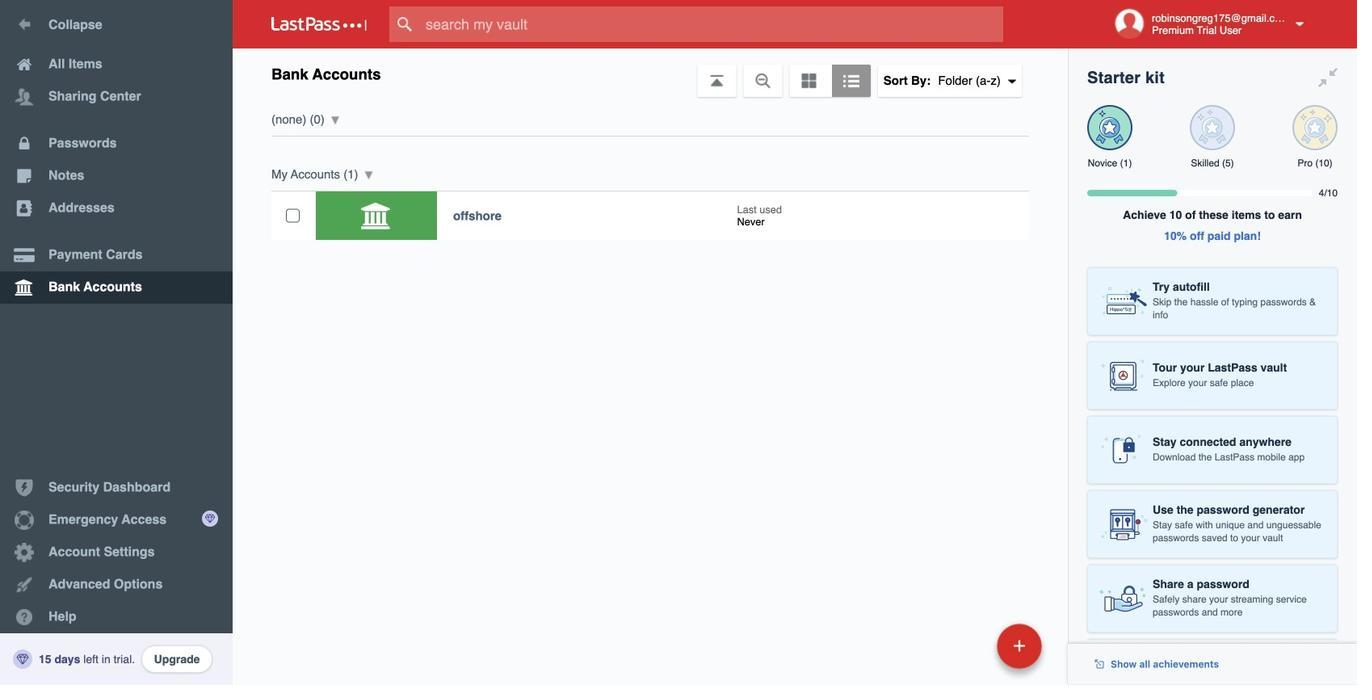 Task type: locate. For each thing, give the bounding box(es) containing it.
new item element
[[886, 623, 1048, 669]]

search my vault text field
[[390, 6, 1035, 42]]

lastpass image
[[272, 17, 367, 32]]



Task type: describe. For each thing, give the bounding box(es) containing it.
vault options navigation
[[233, 48, 1068, 97]]

new item navigation
[[886, 619, 1052, 685]]

main navigation navigation
[[0, 0, 233, 685]]

Search search field
[[390, 6, 1035, 42]]



